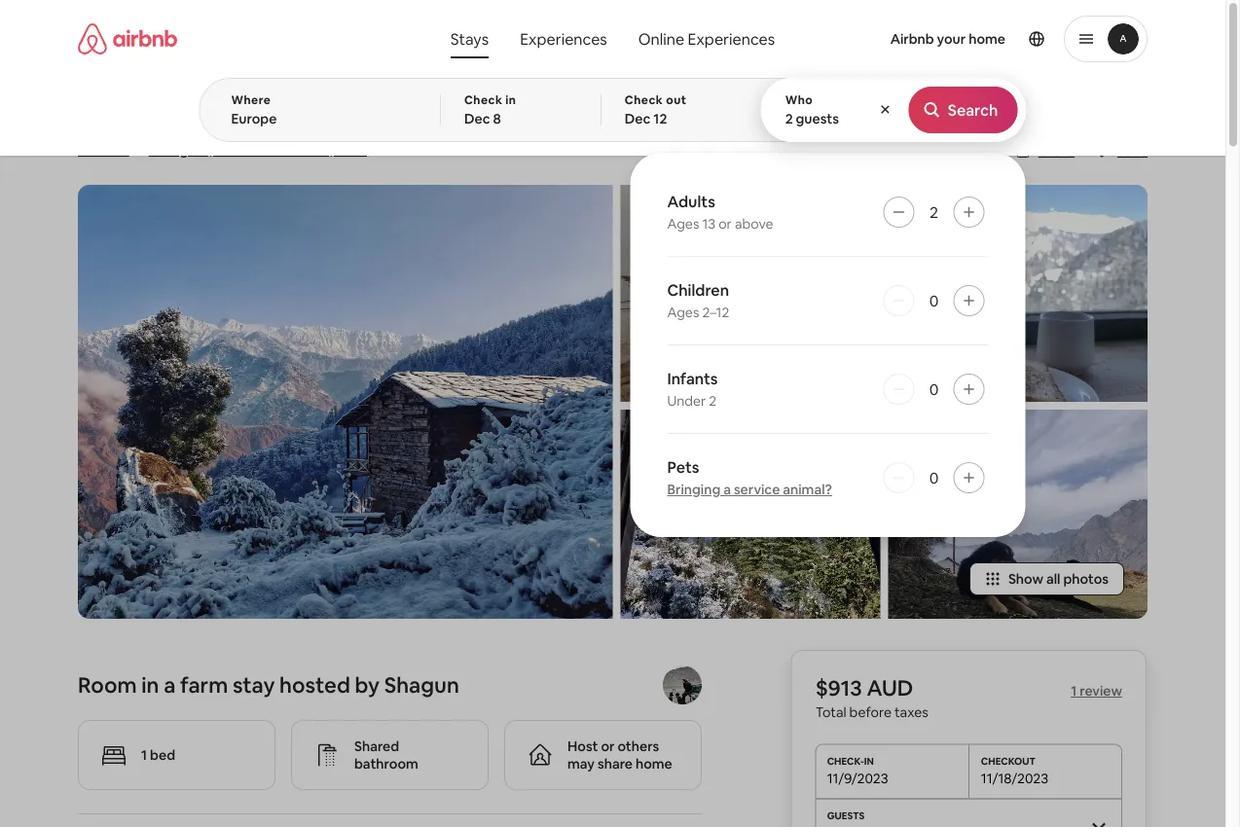 Task type: describe. For each thing, give the bounding box(es) containing it.
show
[[1009, 571, 1044, 588]]

infants under 2
[[667, 369, 718, 410]]

online experiences
[[638, 29, 775, 49]]

host
[[568, 738, 598, 756]]

0 for pets
[[930, 468, 939, 488]]

pets
[[667, 457, 700, 477]]

stays
[[451, 29, 489, 49]]

11/9/2023
[[827, 770, 888, 787]]

0 vertical spatial 1 review button
[[78, 140, 129, 160]]

sooty's hideout ~ beat the blues room image 4 image
[[888, 185, 1148, 402]]

airbnb your home
[[891, 30, 1006, 48]]

by
[[355, 671, 380, 699]]

beat
[[294, 99, 348, 132]]

Where field
[[231, 110, 409, 128]]

may
[[568, 756, 595, 773]]

$913 aud total before taxes
[[816, 675, 929, 721]]

sooty's
[[78, 99, 166, 132]]

shangarh, himachal pradesh, india button
[[149, 138, 367, 162]]

out
[[666, 92, 687, 108]]

12
[[654, 110, 667, 128]]

your
[[937, 30, 966, 48]]

shared bathroom
[[354, 738, 419, 773]]

save button
[[1087, 134, 1156, 167]]

tab panel containing adults
[[199, 78, 1027, 537]]

1 for 1 review · shangarh, himachal pradesh, india
[[78, 141, 84, 159]]

online
[[638, 29, 685, 49]]

2 inside who 2 guests
[[785, 110, 793, 128]]

adults
[[667, 191, 715, 211]]

save
[[1118, 142, 1148, 160]]

dec for dec 8
[[464, 110, 490, 128]]

1 review · shangarh, himachal pradesh, india
[[78, 141, 367, 162]]

or inside "host or others may share home"
[[601, 738, 615, 756]]

infants
[[667, 369, 718, 388]]

where
[[231, 92, 271, 108]]

sooty's hideout ~ beat the blues room
[[78, 99, 538, 132]]

1 review
[[1071, 683, 1123, 700]]

1 for 1 review
[[1071, 683, 1077, 700]]

check for 12
[[625, 92, 663, 108]]

share
[[598, 756, 633, 773]]

$913 aud
[[816, 675, 914, 702]]

hosted
[[280, 671, 350, 699]]

home inside "host or others may share home"
[[636, 756, 673, 773]]

shared
[[354, 738, 399, 756]]

animal?
[[783, 481, 832, 499]]

guests
[[796, 110, 839, 128]]

share button
[[1007, 134, 1083, 167]]

what can we help you find? tab list
[[435, 19, 623, 58]]

stay
[[233, 671, 275, 699]]

1 for 1 bed
[[141, 747, 147, 764]]

stays button
[[435, 19, 504, 58]]

0 for infants
[[930, 379, 939, 399]]

0 horizontal spatial room
[[78, 671, 137, 699]]

0 for children
[[930, 291, 939, 311]]

1 bed
[[141, 747, 175, 764]]

children ages 2–12
[[667, 280, 730, 321]]

bringing
[[667, 481, 721, 499]]

himachal
[[216, 141, 275, 159]]

farm
[[180, 671, 228, 699]]

review for 1 review · shangarh, himachal pradesh, india
[[87, 141, 129, 159]]

2 horizontal spatial 2
[[930, 202, 939, 222]]

a for in
[[164, 671, 176, 699]]

a for bringing
[[724, 481, 731, 499]]

shagun image
[[663, 666, 702, 705]]



Task type: locate. For each thing, give the bounding box(es) containing it.
a inside pets bringing a service animal?
[[724, 481, 731, 499]]

2 check from the left
[[625, 92, 663, 108]]

1 horizontal spatial home
[[969, 30, 1006, 48]]

1 vertical spatial 1
[[1071, 683, 1077, 700]]

review for 1 review
[[1080, 683, 1123, 700]]

ages for adults
[[667, 215, 699, 233]]

1 review button
[[78, 140, 129, 160], [1071, 683, 1123, 700]]

adults ages 13 or above
[[667, 191, 774, 233]]

1 vertical spatial in
[[141, 671, 159, 699]]

0 horizontal spatial 1 review button
[[78, 140, 129, 160]]

0 vertical spatial or
[[719, 215, 732, 233]]

photos
[[1064, 571, 1109, 588]]

0 vertical spatial room
[[468, 99, 538, 132]]

in down what can we help you find? tab list
[[506, 92, 516, 108]]

0 vertical spatial 1
[[78, 141, 84, 159]]

0 vertical spatial a
[[724, 481, 731, 499]]

1 horizontal spatial check
[[625, 92, 663, 108]]

ages inside adults ages 13 or above
[[667, 215, 699, 233]]

or right 13
[[719, 215, 732, 233]]

1 vertical spatial or
[[601, 738, 615, 756]]

india
[[336, 141, 367, 159]]

13
[[702, 215, 716, 233]]

ages for children
[[667, 304, 699, 321]]

experiences right online
[[688, 29, 775, 49]]

check in dec 8
[[464, 92, 516, 128]]

room in a farm stay hosted by shagun
[[78, 671, 459, 699]]

0 horizontal spatial or
[[601, 738, 615, 756]]

total
[[816, 703, 847, 721]]

2 ages from the top
[[667, 304, 699, 321]]

sooty's hideout ~ beat the blues room image 5 image
[[888, 410, 1148, 619]]

or right host
[[601, 738, 615, 756]]

experiences inside "experiences" button
[[520, 29, 607, 49]]

ages
[[667, 215, 699, 233], [667, 304, 699, 321]]

home inside profile element
[[969, 30, 1006, 48]]

others
[[618, 738, 659, 756]]

2 horizontal spatial 1
[[1071, 683, 1077, 700]]

airbnb your home link
[[879, 18, 1017, 59]]

0 horizontal spatial home
[[636, 756, 673, 773]]

experiences button
[[504, 19, 623, 58]]

0 horizontal spatial a
[[164, 671, 176, 699]]

hideout
[[171, 99, 268, 132]]

0 vertical spatial home
[[969, 30, 1006, 48]]

sooty's hideout ~ beat the blues room image 3 image
[[621, 410, 880, 619]]

who 2 guests
[[785, 92, 839, 128]]

0 horizontal spatial in
[[141, 671, 159, 699]]

home right share
[[636, 756, 673, 773]]

0 horizontal spatial 1
[[78, 141, 84, 159]]

1 inside 1 review · shangarh, himachal pradesh, india
[[78, 141, 84, 159]]

check up 12
[[625, 92, 663, 108]]

ages inside children ages 2–12
[[667, 304, 699, 321]]

1 vertical spatial home
[[636, 756, 673, 773]]

bathroom
[[354, 756, 419, 773]]

2–12
[[702, 304, 730, 321]]

dec left 12
[[625, 110, 651, 128]]

in for room
[[141, 671, 159, 699]]

shagun
[[384, 671, 459, 699]]

bringing a service animal? button
[[667, 481, 832, 499]]

1 horizontal spatial 1
[[141, 747, 147, 764]]

in
[[506, 92, 516, 108], [141, 671, 159, 699]]

1 vertical spatial room
[[78, 671, 137, 699]]

host or others may share home
[[568, 738, 673, 773]]

sooty's hideout ~ beat the blues room image 2 image
[[621, 185, 880, 402]]

or
[[719, 215, 732, 233], [601, 738, 615, 756]]

shangarh,
[[149, 141, 213, 159]]

check up 8
[[464, 92, 503, 108]]

2 experiences from the left
[[688, 29, 775, 49]]

1 horizontal spatial 2
[[785, 110, 793, 128]]

1 vertical spatial a
[[164, 671, 176, 699]]

0 vertical spatial 2
[[785, 110, 793, 128]]

1 vertical spatial 1 review button
[[1071, 683, 1123, 700]]

0 horizontal spatial experiences
[[520, 29, 607, 49]]

0 vertical spatial in
[[506, 92, 516, 108]]

1 vertical spatial review
[[1080, 683, 1123, 700]]

1 horizontal spatial review
[[1080, 683, 1123, 700]]

·
[[137, 142, 141, 162]]

dec
[[464, 110, 490, 128], [625, 110, 651, 128]]

blues
[[399, 99, 463, 132]]

1 vertical spatial 2
[[930, 202, 939, 222]]

check for 8
[[464, 92, 503, 108]]

0 horizontal spatial review
[[87, 141, 129, 159]]

the
[[354, 99, 394, 132]]

1 horizontal spatial experiences
[[688, 29, 775, 49]]

share
[[1039, 142, 1075, 160]]

2 vertical spatial 2
[[709, 392, 717, 410]]

review
[[87, 141, 129, 159], [1080, 683, 1123, 700]]

pradesh,
[[278, 141, 333, 159]]

check inside check in dec 8
[[464, 92, 503, 108]]

1 check from the left
[[464, 92, 503, 108]]

1 horizontal spatial or
[[719, 215, 732, 233]]

before
[[850, 703, 892, 721]]

0 vertical spatial ages
[[667, 215, 699, 233]]

0 vertical spatial 0
[[930, 291, 939, 311]]

under
[[667, 392, 706, 410]]

dec for dec 12
[[625, 110, 651, 128]]

ages down adults
[[667, 215, 699, 233]]

experiences right stays
[[520, 29, 607, 49]]

1 ages from the top
[[667, 215, 699, 233]]

2 vertical spatial 0
[[930, 468, 939, 488]]

1 horizontal spatial a
[[724, 481, 731, 499]]

profile element
[[808, 0, 1148, 78]]

pets bringing a service animal?
[[667, 457, 832, 499]]

experiences inside 'online experiences' link
[[688, 29, 775, 49]]

None search field
[[199, 0, 1027, 537]]

experiences
[[520, 29, 607, 49], [688, 29, 775, 49]]

show all photos
[[1009, 571, 1109, 588]]

taxes
[[895, 703, 929, 721]]

0 horizontal spatial dec
[[464, 110, 490, 128]]

sooty's hideout ~ beat the blues room image 1 image
[[78, 185, 613, 619]]

1 vertical spatial 0
[[930, 379, 939, 399]]

above
[[735, 215, 774, 233]]

11/18/2023
[[981, 770, 1049, 787]]

0 vertical spatial review
[[87, 141, 129, 159]]

none search field containing stays
[[199, 0, 1027, 537]]

a left service
[[724, 481, 731, 499]]

3 0 from the top
[[930, 468, 939, 488]]

dec inside the check out dec 12
[[625, 110, 651, 128]]

1 vertical spatial ages
[[667, 304, 699, 321]]

shagun image
[[663, 666, 702, 705]]

show all photos button
[[970, 563, 1125, 596]]

1
[[78, 141, 84, 159], [1071, 683, 1077, 700], [141, 747, 147, 764]]

room left the farm
[[78, 671, 137, 699]]

in inside check in dec 8
[[506, 92, 516, 108]]

who
[[785, 92, 813, 108]]

a
[[724, 481, 731, 499], [164, 671, 176, 699]]

2
[[785, 110, 793, 128], [930, 202, 939, 222], [709, 392, 717, 410]]

service
[[734, 481, 780, 499]]

8
[[493, 110, 501, 128]]

2 0 from the top
[[930, 379, 939, 399]]

dec left 8
[[464, 110, 490, 128]]

1 0 from the top
[[930, 291, 939, 311]]

children
[[667, 280, 729, 300]]

dec inside check in dec 8
[[464, 110, 490, 128]]

review inside 1 review · shangarh, himachal pradesh, india
[[87, 141, 129, 159]]

0 horizontal spatial 2
[[709, 392, 717, 410]]

in for check
[[506, 92, 516, 108]]

2 inside infants under 2
[[709, 392, 717, 410]]

a left the farm
[[164, 671, 176, 699]]

home right your
[[969, 30, 1006, 48]]

check
[[464, 92, 503, 108], [625, 92, 663, 108]]

1 dec from the left
[[464, 110, 490, 128]]

airbnb
[[891, 30, 934, 48]]

in left the farm
[[141, 671, 159, 699]]

2 dec from the left
[[625, 110, 651, 128]]

2 vertical spatial 1
[[141, 747, 147, 764]]

1 experiences from the left
[[520, 29, 607, 49]]

check out dec 12
[[625, 92, 687, 128]]

or inside adults ages 13 or above
[[719, 215, 732, 233]]

bed
[[150, 747, 175, 764]]

all
[[1047, 571, 1061, 588]]

tab panel
[[199, 78, 1027, 537]]

1 horizontal spatial dec
[[625, 110, 651, 128]]

ages down children
[[667, 304, 699, 321]]

room
[[468, 99, 538, 132], [78, 671, 137, 699]]

1 horizontal spatial in
[[506, 92, 516, 108]]

0
[[930, 291, 939, 311], [930, 379, 939, 399], [930, 468, 939, 488]]

~
[[273, 99, 288, 132]]

1 horizontal spatial 1 review button
[[1071, 683, 1123, 700]]

home
[[969, 30, 1006, 48], [636, 756, 673, 773]]

room right blues at the top
[[468, 99, 538, 132]]

check inside the check out dec 12
[[625, 92, 663, 108]]

online experiences link
[[623, 19, 791, 58]]

1 horizontal spatial room
[[468, 99, 538, 132]]

0 horizontal spatial check
[[464, 92, 503, 108]]



Task type: vqa. For each thing, say whether or not it's contained in the screenshot.
Ages for Children
yes



